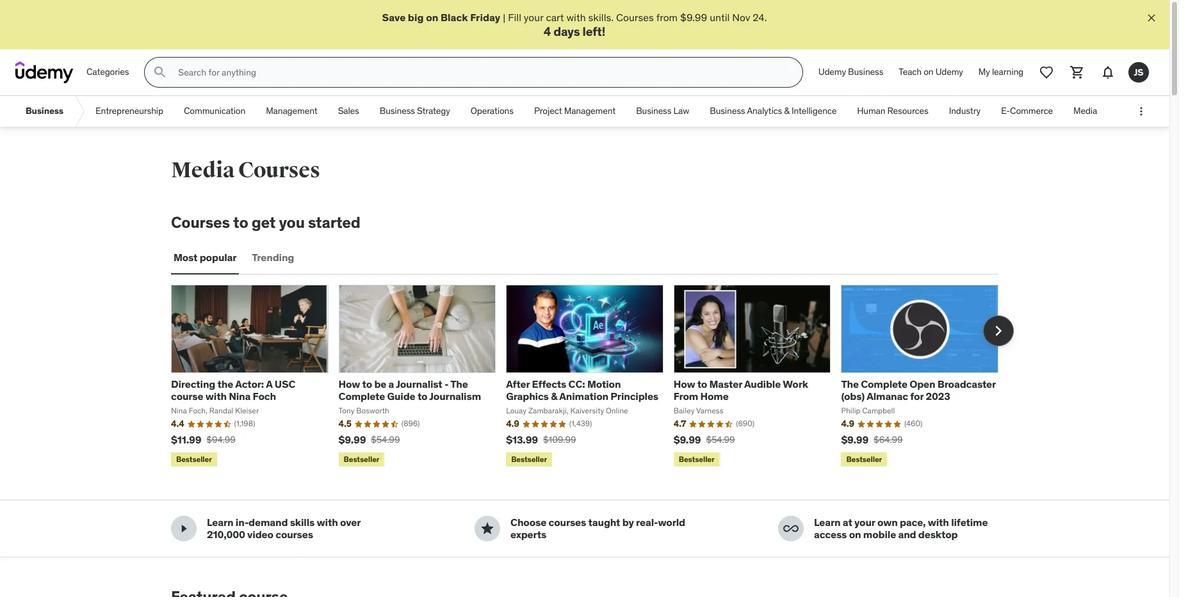 Task type: locate. For each thing, give the bounding box(es) containing it.
-
[[445, 378, 449, 391]]

business left "law"
[[636, 105, 672, 117]]

friday
[[470, 11, 500, 24]]

at
[[843, 517, 852, 529]]

udemy business link
[[811, 57, 891, 88]]

how inside how to master audible work from home
[[674, 378, 695, 391]]

1 horizontal spatial management
[[564, 105, 616, 117]]

1 vertical spatial media
[[171, 157, 235, 184]]

0 horizontal spatial media
[[171, 157, 235, 184]]

courses left the from in the right top of the page
[[616, 11, 654, 24]]

the
[[217, 378, 233, 391]]

usc
[[275, 378, 296, 391]]

categories button
[[79, 57, 137, 88]]

entrepreneurship link
[[85, 96, 174, 127]]

udemy up intelligence
[[819, 66, 846, 78]]

trending
[[252, 251, 294, 264]]

medium image for choose courses taught by real-world experts
[[480, 522, 495, 537]]

complete inside the complete open broadcaster (obs) almanac for 2023
[[861, 378, 908, 391]]

2 the from the left
[[841, 378, 859, 391]]

1 horizontal spatial your
[[855, 517, 875, 529]]

home
[[701, 390, 729, 403]]

directing
[[171, 378, 215, 391]]

media courses
[[171, 157, 320, 184]]

media down shopping cart with 0 items image
[[1074, 105, 1097, 117]]

most
[[174, 251, 198, 264]]

medium image left experts
[[480, 522, 495, 537]]

0 vertical spatial media
[[1074, 105, 1097, 117]]

to inside how to master audible work from home
[[697, 378, 707, 391]]

1 horizontal spatial media
[[1074, 105, 1097, 117]]

24.
[[753, 11, 767, 24]]

&
[[784, 105, 790, 117], [551, 390, 557, 403]]

sales
[[338, 105, 359, 117]]

1 horizontal spatial complete
[[861, 378, 908, 391]]

with right pace,
[[928, 517, 949, 529]]

on right "teach"
[[924, 66, 934, 78]]

(obs)
[[841, 390, 865, 403]]

human resources link
[[847, 96, 939, 127]]

business analytics & intelligence
[[710, 105, 837, 117]]

management
[[266, 105, 317, 117], [564, 105, 616, 117]]

2 vertical spatial courses
[[171, 213, 230, 233]]

2 how from the left
[[674, 378, 695, 391]]

over
[[340, 517, 361, 529]]

a
[[389, 378, 394, 391]]

teach on udemy
[[899, 66, 963, 78]]

motion
[[587, 378, 621, 391]]

medium image left access
[[783, 522, 799, 537]]

to
[[233, 213, 248, 233], [362, 378, 372, 391], [697, 378, 707, 391], [418, 390, 428, 403]]

1 horizontal spatial courses
[[549, 517, 586, 529]]

on
[[426, 11, 438, 24], [924, 66, 934, 78], [849, 529, 861, 542]]

2 learn from the left
[[814, 517, 841, 529]]

your right fill
[[524, 11, 544, 24]]

courses
[[549, 517, 586, 529], [276, 529, 313, 542]]

on left the mobile
[[849, 529, 861, 542]]

0 vertical spatial on
[[426, 11, 438, 24]]

2 medium image from the left
[[480, 522, 495, 537]]

udemy
[[819, 66, 846, 78], [936, 66, 963, 78]]

2 vertical spatial on
[[849, 529, 861, 542]]

complete
[[861, 378, 908, 391], [339, 390, 385, 403]]

journalist
[[396, 378, 442, 391]]

how inside how to be a journalist - the complete guide to journalism
[[339, 378, 360, 391]]

principles
[[611, 390, 659, 403]]

medium image for learn at your own pace, with lifetime access on mobile and desktop
[[783, 522, 799, 537]]

with left nina
[[206, 390, 227, 403]]

0 horizontal spatial learn
[[207, 517, 234, 529]]

with inside save big on black friday | fill your cart with skills. courses from $9.99 until nov 24. 4 days left!
[[567, 11, 586, 24]]

1 vertical spatial your
[[855, 517, 875, 529]]

0 horizontal spatial complete
[[339, 390, 385, 403]]

business law
[[636, 105, 689, 117]]

fill
[[508, 11, 521, 24]]

0 horizontal spatial your
[[524, 11, 544, 24]]

to left be
[[362, 378, 372, 391]]

my
[[979, 66, 990, 78]]

0 horizontal spatial the
[[450, 378, 468, 391]]

skills.
[[588, 11, 614, 24]]

courses up you at top left
[[238, 157, 320, 184]]

after effects cc: motion graphics & animation principles link
[[506, 378, 659, 403]]

business strategy link
[[369, 96, 460, 127]]

media link
[[1063, 96, 1108, 127]]

0 horizontal spatial management
[[266, 105, 317, 117]]

e-commerce
[[1001, 105, 1053, 117]]

learn left at
[[814, 517, 841, 529]]

medium image left 210,000
[[176, 522, 192, 537]]

human resources
[[857, 105, 929, 117]]

with up days
[[567, 11, 586, 24]]

complete left a
[[339, 390, 385, 403]]

save
[[382, 11, 406, 24]]

to for master
[[697, 378, 707, 391]]

submit search image
[[153, 65, 168, 80]]

courses to get you started
[[171, 213, 361, 233]]

black
[[441, 11, 468, 24]]

media down communication "link"
[[171, 157, 235, 184]]

2023
[[926, 390, 950, 403]]

0 horizontal spatial on
[[426, 11, 438, 24]]

udemy left my
[[936, 66, 963, 78]]

skills
[[290, 517, 315, 529]]

communication
[[184, 105, 245, 117]]

1 horizontal spatial medium image
[[480, 522, 495, 537]]

learn inside learn at your own pace, with lifetime access on mobile and desktop
[[814, 517, 841, 529]]

medium image
[[176, 522, 192, 537], [480, 522, 495, 537], [783, 522, 799, 537]]

with
[[567, 11, 586, 24], [206, 390, 227, 403], [317, 517, 338, 529], [928, 517, 949, 529]]

close image
[[1145, 12, 1158, 24]]

access
[[814, 529, 847, 542]]

& left cc:
[[551, 390, 557, 403]]

management left sales
[[266, 105, 317, 117]]

1 horizontal spatial the
[[841, 378, 859, 391]]

1 the from the left
[[450, 378, 468, 391]]

1 management from the left
[[266, 105, 317, 117]]

operations
[[471, 105, 514, 117]]

courses up most popular
[[171, 213, 230, 233]]

e-commerce link
[[991, 96, 1063, 127]]

3 medium image from the left
[[783, 522, 799, 537]]

Search for anything text field
[[176, 62, 787, 83]]

how to master audible work from home link
[[674, 378, 808, 403]]

the right -
[[450, 378, 468, 391]]

0 horizontal spatial courses
[[276, 529, 313, 542]]

the inside the complete open broadcaster (obs) almanac for 2023
[[841, 378, 859, 391]]

courses inside save big on black friday | fill your cart with skills. courses from $9.99 until nov 24. 4 days left!
[[616, 11, 654, 24]]

courses right video
[[276, 529, 313, 542]]

complete left for
[[861, 378, 908, 391]]

my learning link
[[971, 57, 1031, 88]]

1 vertical spatial &
[[551, 390, 557, 403]]

industry link
[[939, 96, 991, 127]]

taught
[[588, 517, 620, 529]]

how for how to be a journalist - the complete guide to journalism
[[339, 378, 360, 391]]

1 medium image from the left
[[176, 522, 192, 537]]

1 horizontal spatial on
[[849, 529, 861, 542]]

business strategy
[[380, 105, 450, 117]]

medium image for learn in-demand skills with over 210,000 video courses
[[176, 522, 192, 537]]

business left 'analytics'
[[710, 105, 745, 117]]

learn left in-
[[207, 517, 234, 529]]

how left be
[[339, 378, 360, 391]]

your right at
[[855, 517, 875, 529]]

be
[[374, 378, 386, 391]]

directing the actor: a usc course with nina foch
[[171, 378, 296, 403]]

left!
[[583, 24, 606, 39]]

0 horizontal spatial udemy
[[819, 66, 846, 78]]

1 horizontal spatial udemy
[[936, 66, 963, 78]]

courses left taught
[[549, 517, 586, 529]]

on right big
[[426, 11, 438, 24]]

0 vertical spatial courses
[[616, 11, 654, 24]]

business for business analytics & intelligence
[[710, 105, 745, 117]]

your inside save big on black friday | fill your cart with skills. courses from $9.99 until nov 24. 4 days left!
[[524, 11, 544, 24]]

management right project
[[564, 105, 616, 117]]

2 horizontal spatial on
[[924, 66, 934, 78]]

1 vertical spatial on
[[924, 66, 934, 78]]

business link
[[15, 96, 74, 127]]

learn inside learn in-demand skills with over 210,000 video courses
[[207, 517, 234, 529]]

learn for learn in-demand skills with over 210,000 video courses
[[207, 517, 234, 529]]

the left almanac
[[841, 378, 859, 391]]

1 learn from the left
[[207, 517, 234, 529]]

sales link
[[328, 96, 369, 127]]

0 horizontal spatial medium image
[[176, 522, 192, 537]]

0 horizontal spatial &
[[551, 390, 557, 403]]

the
[[450, 378, 468, 391], [841, 378, 859, 391]]

to left get
[[233, 213, 248, 233]]

2 horizontal spatial courses
[[616, 11, 654, 24]]

2 udemy from the left
[[936, 66, 963, 78]]

big
[[408, 11, 424, 24]]

courses inside learn in-demand skills with over 210,000 video courses
[[276, 529, 313, 542]]

1 horizontal spatial learn
[[814, 517, 841, 529]]

0 horizontal spatial how
[[339, 378, 360, 391]]

nov
[[732, 11, 750, 24]]

to left master
[[697, 378, 707, 391]]

the inside how to be a journalist - the complete guide to journalism
[[450, 378, 468, 391]]

business left strategy
[[380, 105, 415, 117]]

2 horizontal spatial medium image
[[783, 522, 799, 537]]

0 vertical spatial your
[[524, 11, 544, 24]]

wishlist image
[[1039, 65, 1054, 80]]

1 horizontal spatial how
[[674, 378, 695, 391]]

with inside learn at your own pace, with lifetime access on mobile and desktop
[[928, 517, 949, 529]]

0 vertical spatial &
[[784, 105, 790, 117]]

lifetime
[[951, 517, 988, 529]]

1 vertical spatial courses
[[238, 157, 320, 184]]

& right 'analytics'
[[784, 105, 790, 117]]

notifications image
[[1101, 65, 1116, 80]]

how left home
[[674, 378, 695, 391]]

business left arrow pointing to subcategory menu links icon
[[26, 105, 63, 117]]

your
[[524, 11, 544, 24], [855, 517, 875, 529]]

with left the over
[[317, 517, 338, 529]]

communication link
[[174, 96, 256, 127]]

learn
[[207, 517, 234, 529], [814, 517, 841, 529]]

1 how from the left
[[339, 378, 360, 391]]

learn in-demand skills with over 210,000 video courses
[[207, 517, 361, 542]]



Task type: vqa. For each thing, say whether or not it's contained in the screenshot.
Effects
yes



Task type: describe. For each thing, give the bounding box(es) containing it.
guide
[[387, 390, 415, 403]]

courses inside 'choose courses taught by real-world experts'
[[549, 517, 586, 529]]

animation
[[559, 390, 609, 403]]

operations link
[[460, 96, 524, 127]]

experts
[[511, 529, 546, 542]]

popular
[[200, 251, 237, 264]]

nina
[[229, 390, 251, 403]]

next image
[[988, 321, 1009, 342]]

categories
[[86, 66, 129, 78]]

almanac
[[867, 390, 908, 403]]

on inside save big on black friday | fill your cart with skills. courses from $9.99 until nov 24. 4 days left!
[[426, 11, 438, 24]]

complete inside how to be a journalist - the complete guide to journalism
[[339, 390, 385, 403]]

how to be a journalist - the complete guide to journalism link
[[339, 378, 481, 403]]

until
[[710, 11, 730, 24]]

most popular button
[[171, 243, 239, 274]]

graphics
[[506, 390, 549, 403]]

choose
[[511, 517, 547, 529]]

choose courses taught by real-world experts
[[511, 517, 685, 542]]

to for be
[[362, 378, 372, 391]]

|
[[503, 11, 506, 24]]

the complete open broadcaster (obs) almanac for 2023 link
[[841, 378, 996, 403]]

analytics
[[747, 105, 782, 117]]

business for business strategy
[[380, 105, 415, 117]]

from
[[674, 390, 698, 403]]

human
[[857, 105, 886, 117]]

commerce
[[1010, 105, 1053, 117]]

js
[[1134, 66, 1144, 78]]

project management
[[534, 105, 616, 117]]

e-
[[1001, 105, 1010, 117]]

in-
[[236, 517, 249, 529]]

by
[[622, 517, 634, 529]]

carousel element
[[171, 285, 1014, 470]]

world
[[658, 517, 685, 529]]

how for how to master audible work from home
[[674, 378, 695, 391]]

after effects cc: motion graphics & animation principles
[[506, 378, 659, 403]]

learning
[[992, 66, 1024, 78]]

& inside after effects cc: motion graphics & animation principles
[[551, 390, 557, 403]]

cart
[[546, 11, 564, 24]]

how to master audible work from home
[[674, 378, 808, 403]]

to right guide
[[418, 390, 428, 403]]

audible
[[744, 378, 781, 391]]

the complete open broadcaster (obs) almanac for 2023
[[841, 378, 996, 403]]

and
[[898, 529, 916, 542]]

days
[[554, 24, 580, 39]]

work
[[783, 378, 808, 391]]

master
[[710, 378, 742, 391]]

media for media
[[1074, 105, 1097, 117]]

shopping cart with 0 items image
[[1070, 65, 1085, 80]]

210,000
[[207, 529, 245, 542]]

2 management from the left
[[564, 105, 616, 117]]

law
[[674, 105, 689, 117]]

for
[[910, 390, 924, 403]]

$9.99
[[680, 11, 707, 24]]

udemy image
[[15, 62, 74, 83]]

teach
[[899, 66, 922, 78]]

1 udemy from the left
[[819, 66, 846, 78]]

resources
[[888, 105, 929, 117]]

media for media courses
[[171, 157, 235, 184]]

your inside learn at your own pace, with lifetime access on mobile and desktop
[[855, 517, 875, 529]]

from
[[656, 11, 678, 24]]

started
[[308, 213, 361, 233]]

1 horizontal spatial courses
[[238, 157, 320, 184]]

broadcaster
[[938, 378, 996, 391]]

more subcategory menu links image
[[1135, 105, 1148, 118]]

actor:
[[235, 378, 264, 391]]

arrow pointing to subcategory menu links image
[[74, 96, 85, 127]]

with inside learn in-demand skills with over 210,000 video courses
[[317, 517, 338, 529]]

pace,
[[900, 517, 926, 529]]

strategy
[[417, 105, 450, 117]]

business up human
[[848, 66, 884, 78]]

to for get
[[233, 213, 248, 233]]

0 horizontal spatial courses
[[171, 213, 230, 233]]

business law link
[[626, 96, 700, 127]]

project management link
[[524, 96, 626, 127]]

udemy business
[[819, 66, 884, 78]]

teach on udemy link
[[891, 57, 971, 88]]

1 horizontal spatial &
[[784, 105, 790, 117]]

after
[[506, 378, 530, 391]]

entrepreneurship
[[95, 105, 163, 117]]

cc:
[[569, 378, 585, 391]]

intelligence
[[792, 105, 837, 117]]

learn at your own pace, with lifetime access on mobile and desktop
[[814, 517, 988, 542]]

4
[[544, 24, 551, 39]]

open
[[910, 378, 936, 391]]

project
[[534, 105, 562, 117]]

learn for learn at your own pace, with lifetime access on mobile and desktop
[[814, 517, 841, 529]]

on inside learn at your own pace, with lifetime access on mobile and desktop
[[849, 529, 861, 542]]

real-
[[636, 517, 658, 529]]

a
[[266, 378, 273, 391]]

you
[[279, 213, 305, 233]]

desktop
[[918, 529, 958, 542]]

management link
[[256, 96, 328, 127]]

with inside directing the actor: a usc course with nina foch
[[206, 390, 227, 403]]

effects
[[532, 378, 566, 391]]

journalism
[[429, 390, 481, 403]]

business for business law
[[636, 105, 672, 117]]

most popular
[[174, 251, 237, 264]]

my learning
[[979, 66, 1024, 78]]



